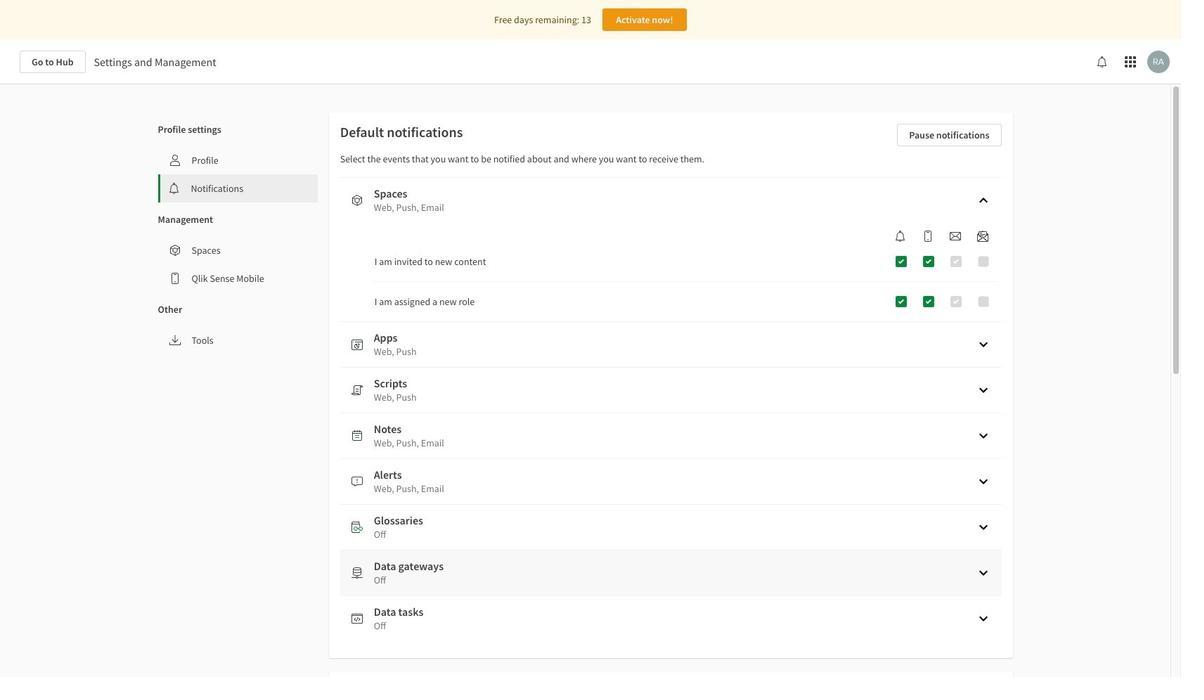 Task type: vqa. For each thing, say whether or not it's contained in the screenshot.
push notifications in qlik sense mobile icon
yes



Task type: describe. For each thing, give the bounding box(es) containing it.
push notifications in qlik sense mobile element
[[917, 231, 939, 242]]

notifications when using qlik sense in a browser image
[[895, 231, 906, 242]]

ruby anderson image
[[1148, 51, 1170, 73]]

notifications when using qlik sense in a browser element
[[889, 231, 912, 242]]

push notifications in qlik sense mobile image
[[922, 231, 934, 242]]



Task type: locate. For each thing, give the bounding box(es) containing it.
notifications sent to your email element
[[944, 231, 967, 242]]

notifications bundled in a daily email digest element
[[972, 231, 994, 242]]

notifications bundled in a daily email digest image
[[977, 231, 989, 242]]

notifications sent to your email image
[[950, 231, 961, 242]]



